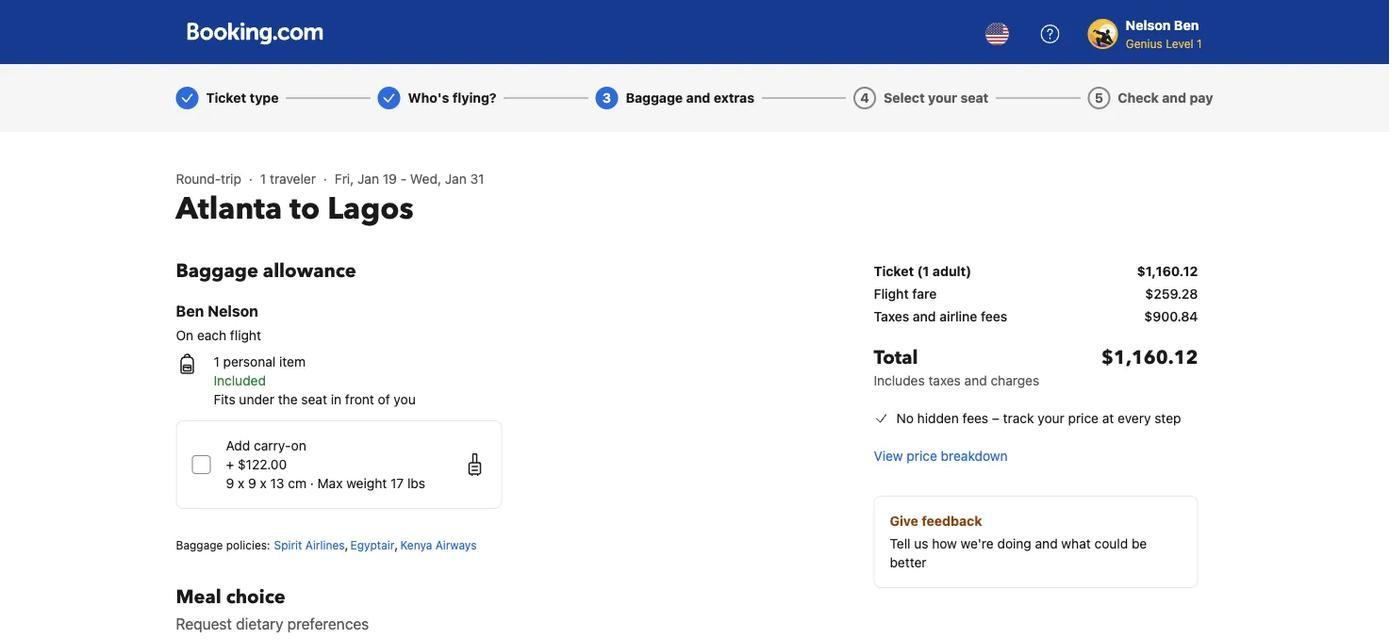 Task type: vqa. For each thing, say whether or not it's contained in the screenshot.
1:35 pm gdl . dec 16 to the bottom
no



Task type: describe. For each thing, give the bounding box(es) containing it.
meal choice request dietary preferences
[[176, 585, 369, 634]]

spirit airlines link
[[274, 539, 345, 552]]

seat inside 1 personal item included fits under the seat in front of you
[[301, 392, 327, 408]]

each
[[197, 328, 227, 343]]

and for baggage
[[686, 90, 711, 106]]

on
[[176, 328, 194, 343]]

flying?
[[453, 90, 497, 106]]

carry-
[[254, 438, 291, 454]]

ticket (1 adult) cell
[[874, 262, 972, 281]]

doing
[[998, 536, 1032, 552]]

1 inside round-trip · 1 traveler · fri, jan 19 - wed, jan 31 atlanta to lagos
[[260, 171, 266, 187]]

baggage inside 'baggage policies: spirit airlines , egyptair , kenya airways'
[[176, 539, 223, 552]]

preferences
[[287, 616, 369, 634]]

view price breakdown link
[[874, 447, 1008, 466]]

you
[[394, 392, 416, 408]]

give feedback tell us how we're doing and what could be better
[[890, 514, 1147, 571]]

(1
[[918, 264, 930, 279]]

charges
[[991, 373, 1040, 389]]

3
[[603, 90, 611, 106]]

request
[[176, 616, 232, 634]]

feedback
[[922, 514, 983, 529]]

airways
[[436, 539, 477, 552]]

policies:
[[226, 539, 270, 552]]

tell
[[890, 536, 911, 552]]

1 vertical spatial fees
[[963, 411, 989, 426]]

1 , from the left
[[345, 537, 349, 553]]

view
[[874, 449, 903, 464]]

5
[[1095, 90, 1104, 106]]

airline
[[940, 309, 978, 325]]

baggage and extras
[[626, 90, 755, 106]]

4
[[861, 90, 870, 106]]

and for taxes
[[913, 309, 936, 325]]

nelson inside nelson ben genius level 1
[[1126, 17, 1171, 33]]

flight
[[230, 328, 261, 343]]

max
[[318, 476, 343, 492]]

weight
[[346, 476, 387, 492]]

$900.84
[[1145, 309, 1199, 325]]

2 , from the left
[[395, 537, 399, 553]]

airlines
[[305, 539, 345, 552]]

step
[[1155, 411, 1182, 426]]

$259.28
[[1146, 286, 1199, 302]]

personal
[[223, 354, 276, 370]]

0 horizontal spatial ben
[[176, 302, 204, 320]]

breakdown
[[941, 449, 1008, 464]]

atlanta
[[176, 189, 282, 230]]

nelson ben genius level 1
[[1126, 17, 1202, 50]]

baggage policies: spirit airlines , egyptair , kenya airways
[[176, 537, 477, 553]]

fare
[[913, 286, 937, 302]]

-
[[401, 171, 407, 187]]

pay
[[1190, 90, 1214, 106]]

taxes
[[874, 309, 910, 325]]

to
[[290, 189, 320, 230]]

baggage for baggage allowance
[[176, 258, 258, 284]]

adult)
[[933, 264, 972, 279]]

level
[[1166, 37, 1194, 50]]

dietary
[[236, 616, 283, 634]]

2 9 from the left
[[248, 476, 256, 492]]

13
[[270, 476, 284, 492]]

cm
[[288, 476, 307, 492]]

row containing ticket (1 adult)
[[874, 258, 1199, 285]]

every
[[1118, 411, 1151, 426]]

17 lbs
[[391, 476, 425, 492]]

2 horizontal spatial ·
[[323, 171, 327, 187]]

of
[[378, 392, 390, 408]]

and inside give feedback tell us how we're doing and what could be better
[[1036, 536, 1058, 552]]

egyptair
[[351, 539, 395, 552]]

31
[[470, 171, 484, 187]]

meal
[[176, 585, 221, 611]]

genius
[[1126, 37, 1163, 50]]

ticket for ticket type
[[206, 90, 246, 106]]

in
[[331, 392, 342, 408]]

flight
[[874, 286, 909, 302]]

on each flight
[[176, 328, 261, 343]]

2 x from the left
[[260, 476, 267, 492]]

$259.28 cell
[[1146, 285, 1199, 304]]

0 horizontal spatial ·
[[249, 171, 253, 187]]

row containing total
[[874, 330, 1199, 398]]

$1,160.12 cell for row containing ticket (1 adult)
[[1137, 262, 1199, 281]]

$1,160.12 cell for row containing total
[[1102, 345, 1199, 391]]

1 inside nelson ben genius level 1
[[1197, 37, 1202, 50]]

$900.84 cell
[[1145, 308, 1199, 326]]

row containing flight fare
[[874, 285, 1199, 308]]

taxes and airline fees
[[874, 309, 1008, 325]]

front
[[345, 392, 374, 408]]

fits
[[214, 392, 236, 408]]

add
[[226, 438, 250, 454]]

choice
[[226, 585, 286, 611]]

$1,160.12 for total cell
[[1102, 345, 1199, 371]]

check
[[1118, 90, 1159, 106]]

better
[[890, 555, 927, 571]]

flight fare cell
[[874, 285, 937, 304]]

1 9 from the left
[[226, 476, 234, 492]]

allowance
[[263, 258, 356, 284]]

total includes taxes and charges
[[874, 345, 1040, 389]]

view price breakdown element
[[874, 447, 1008, 466]]



Task type: locate. For each thing, give the bounding box(es) containing it.
1 horizontal spatial your
[[1038, 411, 1065, 426]]

on
[[291, 438, 306, 454]]

seat right select
[[961, 90, 989, 106]]

baggage right "3"
[[626, 90, 683, 106]]

ben up on
[[176, 302, 204, 320]]

–
[[992, 411, 1000, 426]]

x down $122.00
[[238, 476, 245, 492]]

x
[[238, 476, 245, 492], [260, 476, 267, 492]]

round-
[[176, 171, 221, 187]]

1 vertical spatial $1,160.12
[[1102, 345, 1199, 371]]

1 horizontal spatial 9
[[248, 476, 256, 492]]

, left 'egyptair' link
[[345, 537, 349, 553]]

hidden
[[918, 411, 959, 426]]

9 down $122.00
[[248, 476, 256, 492]]

0 vertical spatial fees
[[981, 309, 1008, 325]]

ticket type
[[206, 90, 279, 106]]

1 horizontal spatial ben
[[1175, 17, 1199, 33]]

at
[[1103, 411, 1114, 426]]

fees right airline
[[981, 309, 1008, 325]]

0 horizontal spatial price
[[907, 449, 938, 464]]

1 personal item included fits under the seat in front of you
[[214, 354, 416, 408]]

extras
[[714, 90, 755, 106]]

taxes and airline fees cell
[[874, 308, 1008, 326]]

and down the fare
[[913, 309, 936, 325]]

ticket up flight
[[874, 264, 914, 279]]

includes
[[874, 373, 925, 389]]

and inside "total includes taxes and charges"
[[965, 373, 987, 389]]

your right select
[[928, 90, 958, 106]]

price left at
[[1068, 411, 1099, 426]]

2 vertical spatial baggage
[[176, 539, 223, 552]]

and for check
[[1163, 90, 1187, 106]]

0 vertical spatial seat
[[961, 90, 989, 106]]

ticket for ticket (1 adult)
[[874, 264, 914, 279]]

3 row from the top
[[874, 308, 1199, 330]]

1 horizontal spatial nelson
[[1126, 17, 1171, 33]]

1 row from the top
[[874, 258, 1199, 285]]

1 horizontal spatial x
[[260, 476, 267, 492]]

price inside 'link'
[[907, 449, 938, 464]]

1 horizontal spatial price
[[1068, 411, 1099, 426]]

0 horizontal spatial x
[[238, 476, 245, 492]]

no
[[897, 411, 914, 426]]

1 vertical spatial ticket
[[874, 264, 914, 279]]

1 vertical spatial 1
[[260, 171, 266, 187]]

fees left –
[[963, 411, 989, 426]]

9 down +
[[226, 476, 234, 492]]

0 horizontal spatial ticket
[[206, 90, 246, 106]]

nelson up flight
[[208, 302, 258, 320]]

1 horizontal spatial jan
[[445, 171, 467, 187]]

1 x from the left
[[238, 476, 245, 492]]

total cell
[[874, 345, 1040, 391]]

select your seat
[[884, 90, 989, 106]]

kenya
[[400, 539, 432, 552]]

seat left in
[[301, 392, 327, 408]]

add carry-on + $122.00 9 x 9 x 13 cm · max weight 17 lbs
[[226, 438, 425, 492]]

0 vertical spatial $1,160.12
[[1137, 264, 1199, 279]]

track
[[1003, 411, 1034, 426]]

0 horizontal spatial ,
[[345, 537, 349, 553]]

0 vertical spatial baggage
[[626, 90, 683, 106]]

and left pay
[[1163, 90, 1187, 106]]

ticket left type
[[206, 90, 246, 106]]

· right "cm"
[[310, 476, 314, 492]]

total
[[874, 345, 918, 371]]

ben
[[1175, 17, 1199, 33], [176, 302, 204, 320]]

what
[[1062, 536, 1091, 552]]

baggage up ben nelson
[[176, 258, 258, 284]]

$1,160.12 cell
[[1137, 262, 1199, 281], [1102, 345, 1199, 391]]

0 horizontal spatial jan
[[358, 171, 379, 187]]

0 vertical spatial ben
[[1175, 17, 1199, 33]]

1 horizontal spatial ticket
[[874, 264, 914, 279]]

2 row from the top
[[874, 285, 1199, 308]]

2 vertical spatial 1
[[214, 354, 220, 370]]

1 right level
[[1197, 37, 1202, 50]]

and left 'what'
[[1036, 536, 1058, 552]]

item
[[279, 354, 306, 370]]

0 horizontal spatial seat
[[301, 392, 327, 408]]

row
[[874, 258, 1199, 285], [874, 285, 1199, 308], [874, 308, 1199, 330], [874, 330, 1199, 398]]

1 jan from the left
[[358, 171, 379, 187]]

$1,160.12 up $259.28
[[1137, 264, 1199, 279]]

under
[[239, 392, 274, 408]]

and inside cell
[[913, 309, 936, 325]]

0 horizontal spatial your
[[928, 90, 958, 106]]

0 horizontal spatial 1
[[214, 354, 220, 370]]

jan left "31"
[[445, 171, 467, 187]]

1 vertical spatial seat
[[301, 392, 327, 408]]

baggage for baggage and extras
[[626, 90, 683, 106]]

2 jan from the left
[[445, 171, 467, 187]]

select
[[884, 90, 925, 106]]

1 horizontal spatial ·
[[310, 476, 314, 492]]

spirit
[[274, 539, 302, 552]]

19
[[383, 171, 397, 187]]

and left extras
[[686, 90, 711, 106]]

1 vertical spatial baggage
[[176, 258, 258, 284]]

view price breakdown
[[874, 449, 1008, 464]]

1 horizontal spatial 1
[[260, 171, 266, 187]]

·
[[249, 171, 253, 187], [323, 171, 327, 187], [310, 476, 314, 492]]

+
[[226, 457, 234, 473]]

how
[[932, 536, 957, 552]]

, left kenya
[[395, 537, 399, 553]]

1 vertical spatial nelson
[[208, 302, 258, 320]]

1 vertical spatial price
[[907, 449, 938, 464]]

,
[[345, 537, 349, 553], [395, 537, 399, 553]]

table
[[874, 258, 1199, 398]]

ben nelson
[[176, 302, 258, 320]]

us
[[914, 536, 929, 552]]

0 vertical spatial $1,160.12 cell
[[1137, 262, 1199, 281]]

0 vertical spatial ticket
[[206, 90, 246, 106]]

ben inside nelson ben genius level 1
[[1175, 17, 1199, 33]]

fri,
[[335, 171, 354, 187]]

1 horizontal spatial seat
[[961, 90, 989, 106]]

nelson up genius
[[1126, 17, 1171, 33]]

round-trip · 1 traveler · fri, jan 19 - wed, jan 31 atlanta to lagos
[[176, 171, 484, 230]]

2 horizontal spatial 1
[[1197, 37, 1202, 50]]

no hidden fees – track your price at every step
[[897, 411, 1182, 426]]

your
[[928, 90, 958, 106], [1038, 411, 1065, 426]]

who's flying?
[[408, 90, 497, 106]]

seat
[[961, 90, 989, 106], [301, 392, 327, 408]]

baggage allowance
[[176, 258, 356, 284]]

1 vertical spatial ben
[[176, 302, 204, 320]]

wed,
[[410, 171, 441, 187]]

1 vertical spatial $1,160.12 cell
[[1102, 345, 1199, 391]]

taxes
[[929, 373, 961, 389]]

the
[[278, 392, 298, 408]]

$1,160.12 cell up every
[[1102, 345, 1199, 391]]

nelson
[[1126, 17, 1171, 33], [208, 302, 258, 320]]

0 horizontal spatial 9
[[226, 476, 234, 492]]

row containing taxes and airline fees
[[874, 308, 1199, 330]]

ticket
[[206, 90, 246, 106], [874, 264, 914, 279]]

type
[[250, 90, 279, 106]]

table containing total
[[874, 258, 1199, 398]]

jan left '19'
[[358, 171, 379, 187]]

4 row from the top
[[874, 330, 1199, 398]]

$122.00
[[238, 457, 287, 473]]

1 horizontal spatial ,
[[395, 537, 399, 553]]

and
[[686, 90, 711, 106], [1163, 90, 1187, 106], [913, 309, 936, 325], [965, 373, 987, 389], [1036, 536, 1058, 552]]

included
[[214, 373, 266, 389]]

x left 13 on the left of the page
[[260, 476, 267, 492]]

$1,160.12 cell up $259.28
[[1137, 262, 1199, 281]]

price right view
[[907, 449, 938, 464]]

0 vertical spatial price
[[1068, 411, 1099, 426]]

9
[[226, 476, 234, 492], [248, 476, 256, 492]]

baggage left policies:
[[176, 539, 223, 552]]

ticket inside cell
[[874, 264, 914, 279]]

egyptair link
[[351, 539, 395, 552]]

we're
[[961, 536, 994, 552]]

could
[[1095, 536, 1129, 552]]

$1,160.12 down $900.84 cell
[[1102, 345, 1199, 371]]

your right track
[[1038, 411, 1065, 426]]

· inside add carry-on + $122.00 9 x 9 x 13 cm · max weight 17 lbs
[[310, 476, 314, 492]]

1 vertical spatial your
[[1038, 411, 1065, 426]]

1
[[1197, 37, 1202, 50], [260, 171, 266, 187], [214, 354, 220, 370]]

give
[[890, 514, 919, 529]]

· right trip
[[249, 171, 253, 187]]

ben up level
[[1175, 17, 1199, 33]]

1 inside 1 personal item included fits under the seat in front of you
[[214, 354, 220, 370]]

ticket (1 adult)
[[874, 264, 972, 279]]

fees inside cell
[[981, 309, 1008, 325]]

trip
[[221, 171, 241, 187]]

who's
[[408, 90, 449, 106]]

0 horizontal spatial nelson
[[208, 302, 258, 320]]

0 vertical spatial 1
[[1197, 37, 1202, 50]]

· left "fri,"
[[323, 171, 327, 187]]

1 down on each flight
[[214, 354, 220, 370]]

1 left traveler
[[260, 171, 266, 187]]

0 vertical spatial nelson
[[1126, 17, 1171, 33]]

and right taxes
[[965, 373, 987, 389]]

flight fare
[[874, 286, 937, 302]]

check and pay
[[1118, 90, 1214, 106]]

fees
[[981, 309, 1008, 325], [963, 411, 989, 426]]

0 vertical spatial your
[[928, 90, 958, 106]]

$1,160.12 for ticket (1 adult) cell
[[1137, 264, 1199, 279]]

booking.com logo image
[[187, 22, 323, 45], [187, 22, 323, 45]]



